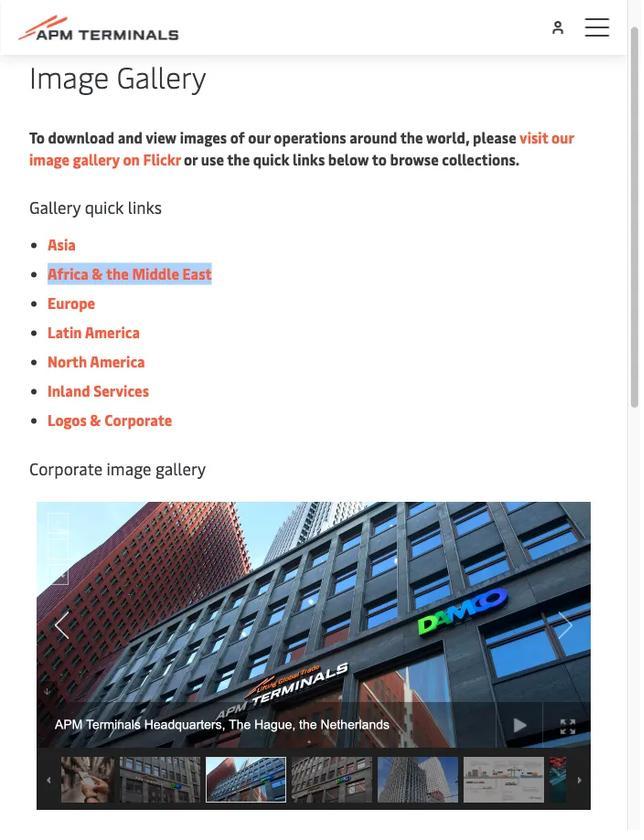 Task type: vqa. For each thing, say whether or not it's contained in the screenshot.
connection
no



Task type: describe. For each thing, give the bounding box(es) containing it.
image
[[29, 57, 109, 96]]

on
[[123, 150, 140, 169]]

0 vertical spatial quick
[[253, 150, 289, 169]]

1 horizontal spatial gallery
[[117, 57, 206, 96]]

use
[[201, 150, 224, 169]]

corporate image gallery
[[29, 457, 206, 480]]

world,
[[426, 128, 470, 147]]

<
[[34, 7, 40, 24]]

europe
[[48, 294, 95, 313]]

the for east
[[106, 264, 129, 284]]

& for corporate
[[90, 411, 101, 430]]

home
[[83, 7, 118, 24]]

africa & the middle east
[[48, 264, 212, 284]]

the for links
[[227, 150, 250, 169]]

image gallery
[[29, 57, 206, 96]]

asia
[[48, 235, 76, 255]]

north america link
[[48, 352, 145, 372]]

africa
[[48, 264, 88, 284]]

collections.
[[442, 150, 520, 169]]

latin america
[[48, 323, 140, 343]]

1 horizontal spatial links
[[293, 150, 325, 169]]

visit our image gallery on flickr
[[29, 128, 574, 169]]

0 horizontal spatial quick
[[85, 196, 124, 219]]

browse
[[390, 150, 439, 169]]

asia link
[[48, 235, 76, 255]]

or
[[184, 150, 198, 169]]

to
[[372, 150, 387, 169]]

services
[[93, 382, 149, 401]]

latin america link
[[48, 323, 140, 343]]

flickr
[[143, 150, 181, 169]]

east
[[183, 264, 212, 284]]

and
[[118, 128, 143, 147]]

gallery quick links
[[29, 196, 162, 219]]

of
[[230, 128, 245, 147]]

america for north america
[[90, 352, 145, 372]]

1 horizontal spatial image
[[107, 457, 151, 480]]



Task type: locate. For each thing, give the bounding box(es) containing it.
0 vertical spatial gallery
[[117, 57, 206, 96]]

1 vertical spatial links
[[128, 196, 162, 219]]

< global home
[[34, 7, 118, 24]]

0 horizontal spatial gallery
[[73, 150, 120, 169]]

the down of
[[227, 150, 250, 169]]

global
[[43, 7, 80, 24]]

our right of
[[248, 128, 271, 147]]

0 horizontal spatial our
[[248, 128, 271, 147]]

gallery
[[73, 150, 120, 169], [155, 457, 206, 480]]

image inside visit our image gallery on flickr
[[29, 150, 70, 169]]

links
[[293, 150, 325, 169], [128, 196, 162, 219]]

0 vertical spatial links
[[293, 150, 325, 169]]

2 our from the left
[[552, 128, 574, 147]]

please
[[473, 128, 517, 147]]

middle
[[132, 264, 179, 284]]

north america
[[48, 352, 145, 372]]

0 vertical spatial image
[[29, 150, 70, 169]]

north
[[48, 352, 87, 372]]

1 horizontal spatial our
[[552, 128, 574, 147]]

logos & corporate link
[[48, 411, 172, 430]]

our right visit
[[552, 128, 574, 147]]

logos & corporate
[[48, 411, 172, 430]]

&
[[92, 264, 103, 284], [90, 411, 101, 430]]

inland services link
[[48, 382, 149, 401]]

images
[[180, 128, 227, 147]]

gallery up asia
[[29, 196, 81, 219]]

0 horizontal spatial image
[[29, 150, 70, 169]]

gallery inside visit our image gallery on flickr
[[73, 150, 120, 169]]

1 horizontal spatial quick
[[253, 150, 289, 169]]

visit
[[520, 128, 548, 147]]

corporate down the services
[[105, 411, 172, 430]]

to download and view images of our operations around the world, please
[[29, 128, 520, 147]]

the
[[400, 128, 423, 147], [227, 150, 250, 169], [106, 264, 129, 284]]

& for the
[[92, 264, 103, 284]]

gallery
[[117, 57, 206, 96], [29, 196, 81, 219]]

links down on
[[128, 196, 162, 219]]

& right africa
[[92, 264, 103, 284]]

0 horizontal spatial the
[[106, 264, 129, 284]]

the left middle
[[106, 264, 129, 284]]

1 vertical spatial gallery
[[155, 457, 206, 480]]

africa & the middle east link
[[48, 264, 212, 284]]

image down the logos & corporate link
[[107, 457, 151, 480]]

0 horizontal spatial gallery
[[29, 196, 81, 219]]

quick down on
[[85, 196, 124, 219]]

& right logos
[[90, 411, 101, 430]]

download
[[48, 128, 114, 147]]

1 vertical spatial quick
[[85, 196, 124, 219]]

0 vertical spatial &
[[92, 264, 103, 284]]

0 vertical spatial the
[[400, 128, 423, 147]]

global home link
[[43, 7, 118, 24]]

america
[[85, 323, 140, 343], [90, 352, 145, 372]]

0 horizontal spatial links
[[128, 196, 162, 219]]

1 our from the left
[[248, 128, 271, 147]]

our inside visit our image gallery on flickr
[[552, 128, 574, 147]]

quick down to download and view images of our operations around the world, please
[[253, 150, 289, 169]]

america up north america
[[85, 323, 140, 343]]

image
[[29, 150, 70, 169], [107, 457, 151, 480]]

1 vertical spatial &
[[90, 411, 101, 430]]

gallery down download
[[73, 150, 120, 169]]

corporate down logos
[[29, 457, 103, 480]]

the up "browse"
[[400, 128, 423, 147]]

quick
[[253, 150, 289, 169], [85, 196, 124, 219]]

0 vertical spatial america
[[85, 323, 140, 343]]

corporate
[[105, 411, 172, 430], [29, 457, 103, 480]]

below
[[328, 150, 369, 169]]

2 horizontal spatial the
[[400, 128, 423, 147]]

1 horizontal spatial gallery
[[155, 457, 206, 480]]

image down to
[[29, 150, 70, 169]]

logos
[[48, 411, 87, 430]]

inland services
[[48, 382, 149, 401]]

0 vertical spatial corporate
[[105, 411, 172, 430]]

gallery up "view" in the top left of the page
[[117, 57, 206, 96]]

1 vertical spatial image
[[107, 457, 151, 480]]

visit our image gallery on flickr link
[[29, 128, 574, 169]]

0 horizontal spatial corporate
[[29, 457, 103, 480]]

2 vertical spatial the
[[106, 264, 129, 284]]

or use the quick links below to browse collections.
[[181, 150, 520, 169]]

view
[[146, 128, 177, 147]]

1 horizontal spatial corporate
[[105, 411, 172, 430]]

operations
[[274, 128, 346, 147]]

gallery down logos & corporate
[[155, 457, 206, 480]]

1 vertical spatial corporate
[[29, 457, 103, 480]]

around
[[350, 128, 397, 147]]

to
[[29, 128, 45, 147]]

1 vertical spatial america
[[90, 352, 145, 372]]

europe link
[[48, 294, 95, 313]]

0 vertical spatial gallery
[[73, 150, 120, 169]]

1 vertical spatial the
[[227, 150, 250, 169]]

inland
[[48, 382, 90, 401]]

america for latin america
[[85, 323, 140, 343]]

1 vertical spatial gallery
[[29, 196, 81, 219]]

latin
[[48, 323, 82, 343]]

1 horizontal spatial the
[[227, 150, 250, 169]]

america up the services
[[90, 352, 145, 372]]

our
[[248, 128, 271, 147], [552, 128, 574, 147]]

links down operations
[[293, 150, 325, 169]]



